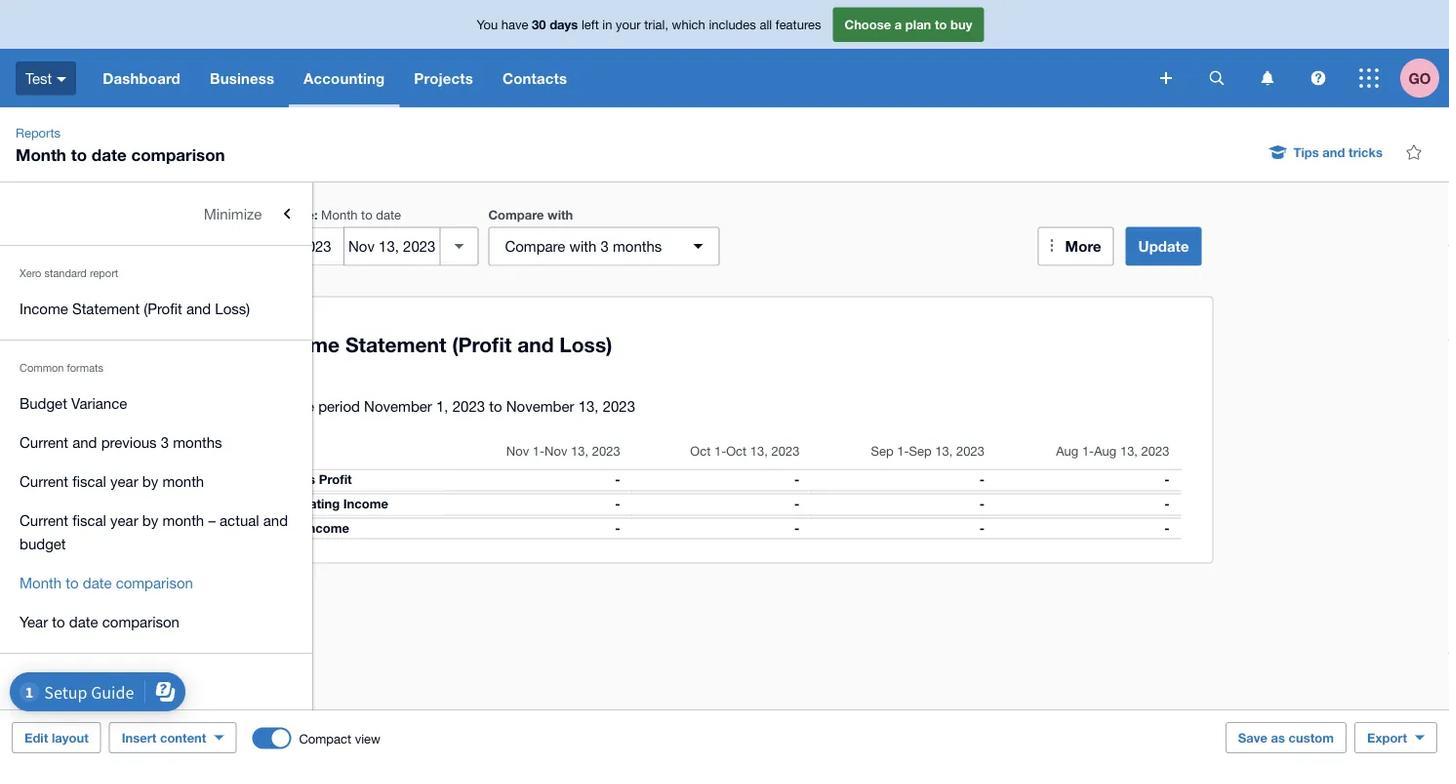 Task type: locate. For each thing, give the bounding box(es) containing it.
1 vertical spatial with
[[569, 238, 597, 255]]

1 vertical spatial 3
[[161, 433, 169, 450]]

1 vertical spatial compare
[[505, 238, 565, 255]]

a left plan
[[895, 17, 902, 32]]

income
[[20, 300, 68, 317], [343, 496, 388, 511], [304, 521, 349, 536]]

projects button
[[399, 49, 488, 107]]

month to date comparison
[[20, 574, 193, 591]]

2 vertical spatial current
[[20, 511, 68, 528]]

1 1- from the left
[[533, 444, 545, 459]]

compare with 3 months
[[505, 238, 662, 255]]

Select start date field
[[248, 228, 343, 265]]

1 vertical spatial a
[[154, 707, 162, 725]]

1 aug from the left
[[1056, 444, 1079, 459]]

month inside current fiscal year by month link
[[162, 472, 204, 489]]

-
[[615, 472, 620, 487], [794, 472, 800, 487], [979, 472, 985, 487], [1164, 472, 1169, 487], [615, 496, 620, 511], [794, 496, 800, 511], [979, 496, 985, 511], [1164, 496, 1169, 511], [615, 521, 620, 536], [794, 521, 800, 536], [979, 521, 985, 536], [1164, 521, 1169, 536]]

Select end date field
[[344, 228, 439, 265]]

sep
[[871, 444, 894, 459], [909, 444, 932, 459]]

1 current from the top
[[20, 433, 68, 450]]

date down month to date comparison
[[69, 613, 98, 630]]

0 horizontal spatial 3
[[161, 433, 169, 450]]

year down current fiscal year by month on the bottom
[[110, 511, 138, 528]]

4 1- from the left
[[1082, 444, 1094, 459]]

update button
[[1126, 227, 1202, 266]]

xero standard report
[[20, 267, 118, 280]]

0 horizontal spatial svg image
[[1210, 71, 1224, 85]]

and right actual
[[263, 511, 288, 528]]

0 horizontal spatial november
[[364, 398, 432, 415]]

0 vertical spatial a
[[895, 17, 902, 32]]

fiscal inside current fiscal year by month – actual and budget
[[72, 511, 106, 528]]

net income
[[280, 521, 349, 536]]

2 by from the top
[[142, 511, 158, 528]]

business button
[[195, 49, 289, 107]]

1 vertical spatial comparison
[[116, 574, 193, 591]]

1 sep from the left
[[871, 444, 894, 459]]

month down current and previous 3 months link
[[162, 472, 204, 489]]

fiscal for current fiscal year by month – actual and budget
[[72, 511, 106, 528]]

current fiscal year by month – actual and budget link
[[0, 501, 312, 563]]

net
[[280, 521, 301, 536]]

custom right "as"
[[1289, 730, 1334, 745]]

dashboard
[[103, 69, 180, 87]]

choose
[[845, 17, 891, 32]]

by for current fiscal year by month
[[142, 472, 158, 489]]

date up minimize 'button'
[[92, 144, 127, 164]]

svg image
[[1210, 71, 1224, 85], [1261, 71, 1274, 85]]

2 1- from the left
[[714, 444, 726, 459]]

by inside current fiscal year by month link
[[142, 472, 158, 489]]

and right tips at top right
[[1323, 144, 1345, 160]]

0 vertical spatial learn
[[20, 675, 47, 687]]

learn inside learn how to create a custom report
[[20, 707, 57, 725]]

and inside income statement (profit and loss) link
[[186, 300, 211, 317]]

compare up the compare with 3 months
[[488, 207, 544, 222]]

content
[[160, 730, 206, 745]]

learn
[[20, 675, 47, 687], [20, 707, 57, 725]]

13,
[[578, 398, 599, 415], [571, 444, 588, 459], [750, 444, 768, 459], [935, 444, 953, 459], [1120, 444, 1138, 459]]

1 vertical spatial fiscal
[[72, 511, 106, 528]]

0 vertical spatial month
[[16, 144, 66, 164]]

1 horizontal spatial a
[[895, 17, 902, 32]]

tips and tricks
[[1293, 144, 1383, 160]]

3 1- from the left
[[897, 444, 909, 459]]

1 horizontal spatial nov
[[545, 444, 567, 459]]

date inside reports month to date comparison
[[92, 144, 127, 164]]

custom inside learn how to create a custom report
[[166, 707, 215, 725]]

1 horizontal spatial 3
[[601, 238, 609, 255]]

to right how
[[92, 707, 105, 725]]

update
[[1138, 238, 1189, 255]]

create
[[110, 707, 150, 725]]

2 fiscal from the top
[[72, 511, 106, 528]]

learn for learn more
[[20, 675, 47, 687]]

0 vertical spatial comparison
[[131, 144, 225, 164]]

1 month from the top
[[162, 472, 204, 489]]

current and previous 3 months link
[[0, 423, 312, 462]]

gross profit
[[280, 472, 352, 487]]

svg image
[[1359, 68, 1379, 88], [1311, 71, 1326, 85], [1160, 72, 1172, 84], [57, 77, 67, 82]]

13, for oct 1-oct 13, 2023
[[750, 444, 768, 459]]

month down budget
[[20, 574, 62, 591]]

1 vertical spatial custom
[[1289, 730, 1334, 745]]

oct 1-oct 13, 2023
[[690, 444, 800, 459]]

1 by from the top
[[142, 472, 158, 489]]

1 svg image from the left
[[1210, 71, 1224, 85]]

variance
[[71, 394, 127, 411]]

2 learn from the top
[[20, 707, 57, 725]]

and
[[1323, 144, 1345, 160], [186, 300, 211, 317], [72, 433, 97, 450], [263, 511, 288, 528]]

current
[[20, 433, 68, 450], [20, 472, 68, 489], [20, 511, 68, 528]]

:
[[314, 207, 318, 222]]

tricks
[[1349, 144, 1383, 160]]

0 vertical spatial current
[[20, 433, 68, 450]]

0 horizontal spatial oct
[[690, 444, 711, 459]]

year down current and previous 3 months
[[110, 472, 138, 489]]

0 horizontal spatial a
[[154, 707, 162, 725]]

year to date comparison link
[[0, 602, 312, 641]]

2 year from the top
[[110, 511, 138, 528]]

1 year from the top
[[110, 472, 138, 489]]

more
[[1065, 238, 1101, 255]]

svg image inside test popup button
[[57, 77, 67, 82]]

0 vertical spatial 3
[[601, 238, 609, 255]]

with up the compare with 3 months
[[547, 207, 573, 222]]

comparison up year to date comparison link
[[116, 574, 193, 591]]

1 learn from the top
[[20, 675, 47, 687]]

0 vertical spatial by
[[142, 472, 158, 489]]

by for current fiscal year by month – actual and budget
[[142, 511, 158, 528]]

income for operating income
[[343, 496, 388, 511]]

2 vertical spatial income
[[304, 521, 349, 536]]

2 vertical spatial comparison
[[102, 613, 179, 630]]

add to favourites image
[[1394, 133, 1433, 172]]

year inside current fiscal year by month – actual and budget
[[110, 511, 138, 528]]

sep 1-sep 13, 2023
[[871, 444, 985, 459]]

banner
[[0, 0, 1449, 107]]

to down test popup button
[[71, 144, 87, 164]]

budget
[[20, 535, 66, 552]]

november up nov 1-nov 13, 2023
[[506, 398, 574, 415]]

compare with
[[488, 207, 573, 222]]

to inside banner
[[935, 17, 947, 32]]

aug
[[1056, 444, 1079, 459], [1094, 444, 1117, 459]]

and left loss)
[[186, 300, 211, 317]]

tips
[[1293, 144, 1319, 160]]

1- for oct
[[714, 444, 726, 459]]

year for current fiscal year by month
[[110, 472, 138, 489]]

report
[[90, 267, 118, 280], [20, 731, 59, 748]]

3 current from the top
[[20, 511, 68, 528]]

0 vertical spatial report
[[90, 267, 118, 280]]

1 horizontal spatial aug
[[1094, 444, 1117, 459]]

1 horizontal spatial custom
[[1289, 730, 1334, 745]]

comparison down month to date comparison link
[[102, 613, 179, 630]]

1 fiscal from the top
[[72, 472, 106, 489]]

fiscal
[[72, 472, 106, 489], [72, 511, 106, 528]]

0 vertical spatial custom
[[166, 707, 215, 725]]

income for net income
[[304, 521, 349, 536]]

1 horizontal spatial oct
[[726, 444, 747, 459]]

0 vertical spatial compare
[[488, 207, 544, 222]]

1 horizontal spatial svg image
[[1261, 71, 1274, 85]]

gross
[[280, 472, 315, 487]]

1 vertical spatial by
[[142, 511, 158, 528]]

all
[[760, 17, 772, 32]]

export button
[[1354, 722, 1437, 753]]

plan
[[905, 17, 931, 32]]

compare down compare with
[[505, 238, 565, 255]]

2023 for sep
[[956, 444, 985, 459]]

edit layout
[[24, 730, 89, 745]]

learn up edit
[[20, 707, 57, 725]]

which
[[672, 17, 705, 32]]

accounting button
[[289, 49, 399, 107]]

to
[[935, 17, 947, 32], [71, 144, 87, 164], [361, 207, 372, 222], [489, 398, 502, 415], [66, 574, 79, 591], [52, 613, 65, 630], [92, 707, 105, 725]]

period
[[318, 398, 360, 415]]

to right year
[[52, 613, 65, 630]]

and inside tips and tricks button
[[1323, 144, 1345, 160]]

2 vertical spatial month
[[20, 574, 62, 591]]

with down compare with
[[569, 238, 597, 255]]

0 vertical spatial income
[[20, 300, 68, 317]]

navigation
[[88, 49, 1147, 107]]

income down profit
[[343, 496, 388, 511]]

0 horizontal spatial months
[[173, 433, 222, 450]]

by down current fiscal year by month link
[[142, 511, 158, 528]]

minimize
[[204, 205, 262, 222]]

1- for nov
[[533, 444, 545, 459]]

by down current and previous 3 months link
[[142, 472, 158, 489]]

0 vertical spatial months
[[613, 238, 662, 255]]

fiscal down current fiscal year by month on the bottom
[[72, 511, 106, 528]]

export
[[1367, 730, 1407, 745]]

1 horizontal spatial november
[[506, 398, 574, 415]]

to inside reports month to date comparison
[[71, 144, 87, 164]]

1 horizontal spatial months
[[613, 238, 662, 255]]

previous
[[101, 433, 157, 450]]

–
[[208, 511, 216, 528]]

learn left more
[[20, 675, 47, 687]]

operating income
[[280, 496, 388, 511]]

1 vertical spatial learn
[[20, 707, 57, 725]]

30
[[532, 17, 546, 32]]

1 vertical spatial month
[[321, 207, 358, 222]]

0 horizontal spatial nov
[[506, 444, 529, 459]]

oct
[[690, 444, 711, 459], [726, 444, 747, 459]]

custom up content
[[166, 707, 215, 725]]

0 vertical spatial with
[[547, 207, 573, 222]]

you have 30 days left in your trial, which includes all features
[[477, 17, 821, 32]]

1 vertical spatial current
[[20, 472, 68, 489]]

fiscal down current and previous 3 months
[[72, 472, 106, 489]]

2 month from the top
[[162, 511, 204, 528]]

1 horizontal spatial report
[[90, 267, 118, 280]]

and down 'budget variance'
[[72, 433, 97, 450]]

income down the xero on the left
[[20, 300, 68, 317]]

in
[[602, 17, 612, 32]]

0 horizontal spatial aug
[[1056, 444, 1079, 459]]

current fiscal year by month
[[20, 472, 204, 489]]

0 horizontal spatial report
[[20, 731, 59, 748]]

more button
[[1038, 227, 1114, 266]]

0 horizontal spatial custom
[[166, 707, 215, 725]]

month down reports link
[[16, 144, 66, 164]]

custom
[[166, 707, 215, 725], [1289, 730, 1334, 745]]

current for current fiscal year by month – actual and budget
[[20, 511, 68, 528]]

comparison
[[131, 144, 225, 164], [116, 574, 193, 591], [102, 613, 179, 630]]

0 vertical spatial month
[[162, 472, 204, 489]]

november
[[364, 398, 432, 415], [506, 398, 574, 415]]

1 vertical spatial month
[[162, 511, 204, 528]]

1- for aug
[[1082, 444, 1094, 459]]

2023 for aug
[[1141, 444, 1169, 459]]

and inside current and previous 3 months link
[[72, 433, 97, 450]]

1 vertical spatial income
[[343, 496, 388, 511]]

current for current and previous 3 months
[[20, 433, 68, 450]]

month right :
[[321, 207, 358, 222]]

1 vertical spatial year
[[110, 511, 138, 528]]

november left 1, at bottom
[[364, 398, 432, 415]]

date
[[92, 144, 127, 164], [376, 207, 401, 222], [83, 574, 112, 591], [69, 613, 98, 630]]

2 current from the top
[[20, 472, 68, 489]]

month left '–'
[[162, 511, 204, 528]]

your
[[616, 17, 641, 32]]

current inside current fiscal year by month – actual and budget
[[20, 511, 68, 528]]

nov
[[506, 444, 529, 459], [545, 444, 567, 459]]

month inside current fiscal year by month – actual and budget
[[162, 511, 204, 528]]

insert content
[[122, 730, 206, 745]]

navigation containing dashboard
[[88, 49, 1147, 107]]

income down the operating income at bottom
[[304, 521, 349, 536]]

1 oct from the left
[[690, 444, 711, 459]]

1 horizontal spatial sep
[[909, 444, 932, 459]]

save
[[1238, 730, 1268, 745]]

a up insert content
[[154, 707, 162, 725]]

by inside current fiscal year by month – actual and budget
[[142, 511, 158, 528]]

2 november from the left
[[506, 398, 574, 415]]

0 vertical spatial fiscal
[[72, 472, 106, 489]]

report inside learn how to create a custom report
[[20, 731, 59, 748]]

1 vertical spatial report
[[20, 731, 59, 748]]

income inside income statement (profit and loss) link
[[20, 300, 68, 317]]

comparison up minimize 'button'
[[131, 144, 225, 164]]

0 horizontal spatial sep
[[871, 444, 894, 459]]

to left buy
[[935, 17, 947, 32]]

compact
[[299, 731, 351, 746]]

0 vertical spatial year
[[110, 472, 138, 489]]

buy
[[950, 17, 972, 32]]



Task type: describe. For each thing, give the bounding box(es) containing it.
current fiscal year by month – actual and budget
[[20, 511, 288, 552]]

2023 for oct
[[771, 444, 800, 459]]

formats
[[67, 362, 103, 374]]

to inside learn how to create a custom report
[[92, 707, 105, 725]]

date up year to date comparison
[[83, 574, 112, 591]]

learn for learn how to create a custom report
[[20, 707, 57, 725]]

save as custom button
[[1225, 722, 1347, 753]]

comparison inside reports month to date comparison
[[131, 144, 225, 164]]

budget variance link
[[0, 383, 312, 423]]

compact view
[[299, 731, 380, 746]]

Report title field
[[262, 322, 1173, 366]]

left
[[581, 17, 599, 32]]

date
[[247, 207, 276, 222]]

income statement (profit and loss)
[[20, 300, 250, 317]]

comparison for year to date comparison
[[102, 613, 179, 630]]

year to date comparison
[[20, 613, 179, 630]]

layout
[[52, 730, 89, 745]]

to right 1, at bottom
[[489, 398, 502, 415]]

for
[[268, 398, 290, 415]]

contacts
[[502, 69, 567, 87]]

go
[[1409, 69, 1431, 87]]

month for current fiscal year by month
[[162, 472, 204, 489]]

with for compare with 3 months
[[569, 238, 597, 255]]

compare for compare with
[[488, 207, 544, 222]]

save as custom
[[1238, 730, 1334, 745]]

standard
[[44, 267, 87, 280]]

test
[[25, 70, 52, 87]]

test button
[[0, 49, 88, 107]]

choose a plan to buy
[[845, 17, 972, 32]]

insert
[[122, 730, 156, 745]]

range
[[279, 207, 314, 222]]

current fiscal year by month link
[[0, 462, 312, 501]]

to up select end date field
[[361, 207, 372, 222]]

edit
[[24, 730, 48, 745]]

view
[[355, 731, 380, 746]]

list of convenience dates image
[[439, 227, 479, 266]]

1 nov from the left
[[506, 444, 529, 459]]

for the period november 1, 2023 to november 13, 2023
[[268, 398, 635, 415]]

common formats
[[20, 362, 103, 374]]

as
[[1271, 730, 1285, 745]]

to up year to date comparison
[[66, 574, 79, 591]]

accounting
[[304, 69, 385, 87]]

current and previous 3 months
[[20, 433, 222, 450]]

(profit
[[144, 300, 182, 317]]

profit
[[319, 472, 352, 487]]

report output element
[[268, 434, 1181, 539]]

operating
[[280, 496, 340, 511]]

income statement (profit and loss) link
[[0, 289, 312, 328]]

learn more
[[20, 675, 74, 687]]

nov 1-nov 13, 2023
[[506, 444, 620, 459]]

reports
[[16, 125, 60, 140]]

13, for sep 1-sep 13, 2023
[[935, 444, 953, 459]]

business
[[210, 69, 274, 87]]

contacts button
[[488, 49, 582, 107]]

xero
[[20, 267, 41, 280]]

a inside banner
[[895, 17, 902, 32]]

1 november from the left
[[364, 398, 432, 415]]

minimize button
[[0, 194, 312, 233]]

aug 1-aug 13, 2023
[[1056, 444, 1169, 459]]

reports link
[[8, 123, 68, 142]]

2023 for nov
[[592, 444, 620, 459]]

insert content button
[[109, 722, 237, 753]]

includes
[[709, 17, 756, 32]]

current for current fiscal year by month
[[20, 472, 68, 489]]

2 nov from the left
[[545, 444, 567, 459]]

go button
[[1400, 49, 1449, 107]]

year for current fiscal year by month – actual and budget
[[110, 511, 138, 528]]

features
[[776, 17, 821, 32]]

navigation inside banner
[[88, 49, 1147, 107]]

banner containing dashboard
[[0, 0, 1449, 107]]

actual
[[220, 511, 259, 528]]

13, for nov 1-nov 13, 2023
[[571, 444, 588, 459]]

2 aug from the left
[[1094, 444, 1117, 459]]

month inside reports month to date comparison
[[16, 144, 66, 164]]

1 vertical spatial months
[[173, 433, 222, 450]]

a inside learn how to create a custom report
[[154, 707, 162, 725]]

learn how to create a custom report link
[[0, 697, 312, 759]]

tips and tricks button
[[1258, 137, 1394, 168]]

with for compare with
[[547, 207, 573, 222]]

2 sep from the left
[[909, 444, 932, 459]]

year
[[20, 613, 48, 630]]

common
[[20, 362, 64, 374]]

date up select end date field
[[376, 207, 401, 222]]

more
[[50, 675, 74, 687]]

custom inside 'save as custom' button
[[1289, 730, 1334, 745]]

trial,
[[644, 17, 668, 32]]

loss)
[[215, 300, 250, 317]]

the
[[294, 398, 314, 415]]

fiscal for current fiscal year by month
[[72, 472, 106, 489]]

date range : month to date
[[247, 207, 401, 222]]

reports month to date comparison
[[16, 125, 225, 164]]

edit layout button
[[12, 722, 101, 753]]

1- for sep
[[897, 444, 909, 459]]

comparison for month to date comparison
[[116, 574, 193, 591]]

1,
[[436, 398, 448, 415]]

statement
[[72, 300, 140, 317]]

projects
[[414, 69, 473, 87]]

2 svg image from the left
[[1261, 71, 1274, 85]]

budget variance
[[20, 394, 127, 411]]

budget
[[20, 394, 67, 411]]

dashboard link
[[88, 49, 195, 107]]

2 oct from the left
[[726, 444, 747, 459]]

compare for compare with 3 months
[[505, 238, 565, 255]]

and inside current fiscal year by month – actual and budget
[[263, 511, 288, 528]]

13, for aug 1-aug 13, 2023
[[1120, 444, 1138, 459]]

month for current fiscal year by month – actual and budget
[[162, 511, 204, 528]]

month to date comparison link
[[0, 563, 312, 602]]

you
[[477, 17, 498, 32]]

learn how to create a custom report
[[20, 707, 215, 748]]



Task type: vqa. For each thing, say whether or not it's contained in the screenshot.
choose a plan to buy
yes



